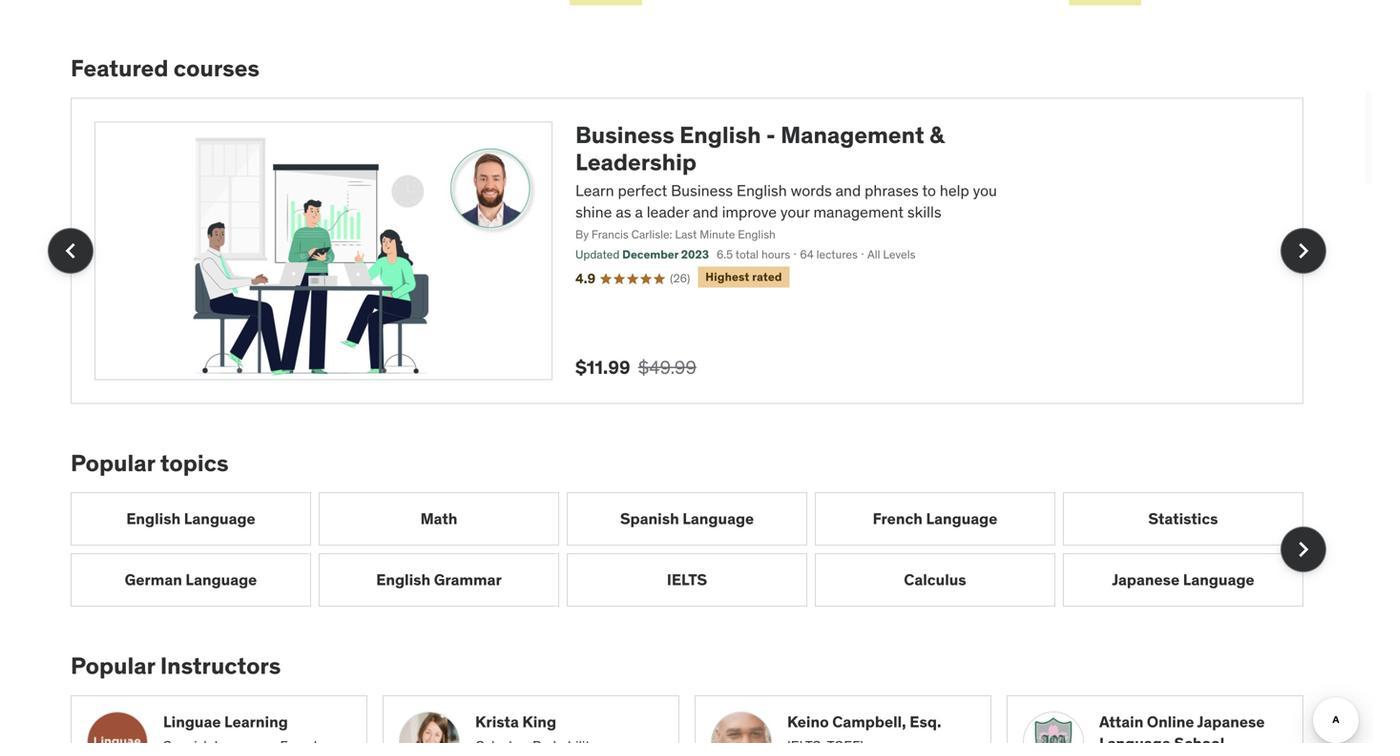 Task type: locate. For each thing, give the bounding box(es) containing it.
english grammar
[[376, 570, 502, 590]]

to
[[922, 181, 936, 200]]

management
[[781, 121, 925, 149]]

perfect
[[618, 181, 667, 200]]

english language link
[[71, 493, 311, 546]]

english left -
[[680, 121, 761, 149]]

&
[[930, 121, 944, 149]]

english grammar link
[[319, 554, 559, 607]]

language down statistics link
[[1183, 570, 1255, 590]]

english up 6.5 total hours
[[738, 227, 776, 242]]

all levels
[[868, 247, 916, 262]]

king
[[522, 712, 556, 732]]

1 vertical spatial popular
[[71, 652, 155, 681]]

0 horizontal spatial japanese
[[1112, 570, 1180, 590]]

instructors
[[160, 652, 281, 681]]

learning
[[224, 712, 288, 732]]

and up minute
[[693, 202, 718, 222]]

phrases
[[865, 181, 919, 200]]

and up "management"
[[836, 181, 861, 200]]

language down topics
[[184, 509, 255, 529]]

french
[[873, 509, 923, 529]]

courses
[[174, 54, 260, 83]]

0 vertical spatial popular
[[71, 449, 155, 478]]

business
[[576, 121, 675, 149], [671, 181, 733, 200]]

64
[[800, 247, 814, 262]]

language up ielts
[[683, 509, 754, 529]]

total
[[736, 247, 759, 262]]

popular for popular topics
[[71, 449, 155, 478]]

language
[[184, 509, 255, 529], [683, 509, 754, 529], [926, 509, 998, 529], [186, 570, 257, 590], [1183, 570, 1255, 590], [1100, 734, 1171, 744]]

ielts
[[667, 570, 707, 590]]

and
[[836, 181, 861, 200], [693, 202, 718, 222]]

calculus link
[[815, 554, 1056, 607]]

carlisle:
[[632, 227, 672, 242]]

december
[[623, 247, 679, 262]]

attain online japanese language school link
[[1100, 712, 1288, 744]]

popular instructors element
[[71, 652, 1304, 744]]

math
[[421, 509, 458, 529]]

attain online japanese language school
[[1100, 712, 1265, 744]]

japanese
[[1112, 570, 1180, 590], [1198, 712, 1265, 732]]

next image
[[1289, 535, 1319, 565]]

business up 'perfect'
[[576, 121, 675, 149]]

popular for popular instructors
[[71, 652, 155, 681]]

0 vertical spatial and
[[836, 181, 861, 200]]

next image
[[1289, 236, 1319, 266]]

all
[[868, 247, 881, 262]]

japanese down statistics link
[[1112, 570, 1180, 590]]

language for english language
[[184, 509, 255, 529]]

language right german
[[186, 570, 257, 590]]

english language
[[126, 509, 255, 529]]

skills
[[908, 202, 942, 222]]

featured courses
[[71, 54, 260, 83]]

popular
[[71, 449, 155, 478], [71, 652, 155, 681]]

carousel element containing business english - management & leadership
[[48, 98, 1327, 404]]

german language
[[125, 570, 257, 590]]

popular left topics
[[71, 449, 155, 478]]

business up the leader
[[671, 181, 733, 200]]

1 vertical spatial japanese
[[1198, 712, 1265, 732]]

0 vertical spatial carousel element
[[48, 98, 1327, 404]]

language right the french at the right bottom
[[926, 509, 998, 529]]

japanese inside attain online japanese language school
[[1198, 712, 1265, 732]]

english down popular topics
[[126, 509, 181, 529]]

carousel element containing english language
[[71, 493, 1327, 607]]

english up improve
[[737, 181, 787, 200]]

previous image
[[55, 236, 86, 266]]

as
[[616, 202, 631, 222]]

language for french language
[[926, 509, 998, 529]]

leader
[[647, 202, 689, 222]]

campbell,
[[833, 712, 906, 732]]

linguae learning
[[163, 712, 288, 732]]

language down attain
[[1100, 734, 1171, 744]]

popular down german
[[71, 652, 155, 681]]

2023
[[681, 247, 709, 262]]

2 popular from the top
[[71, 652, 155, 681]]

business english - management & leadership learn perfect business english words and phrases to help you shine as a leader and improve your management skills by francis carlisle: last minute english
[[576, 121, 997, 242]]

your
[[781, 202, 810, 222]]

french language
[[873, 509, 998, 529]]

1 horizontal spatial japanese
[[1198, 712, 1265, 732]]

language for german language
[[186, 570, 257, 590]]

english
[[680, 121, 761, 149], [737, 181, 787, 200], [738, 227, 776, 242], [126, 509, 181, 529], [376, 570, 431, 590]]

leadership
[[576, 148, 697, 177]]

carousel element
[[48, 98, 1327, 404], [71, 493, 1327, 607]]

spanish
[[620, 509, 679, 529]]

1 popular from the top
[[71, 449, 155, 478]]

6.5
[[717, 247, 733, 262]]

keino campbell, esq.
[[787, 712, 942, 732]]

krista king link
[[475, 712, 663, 733]]

japanese language link
[[1063, 554, 1304, 607]]

1 vertical spatial business
[[671, 181, 733, 200]]

1 vertical spatial carousel element
[[71, 493, 1327, 607]]

4.9
[[576, 270, 596, 287]]

rated
[[752, 269, 782, 284]]

japanese up school
[[1198, 712, 1265, 732]]

1 vertical spatial and
[[693, 202, 718, 222]]



Task type: vqa. For each thing, say whether or not it's contained in the screenshot.
the bottom access
no



Task type: describe. For each thing, give the bounding box(es) containing it.
help
[[940, 181, 970, 200]]

0 vertical spatial business
[[576, 121, 675, 149]]

carousel element for featured courses
[[48, 98, 1327, 404]]

$49.99
[[638, 356, 697, 379]]

keino
[[787, 712, 829, 732]]

krista king
[[475, 712, 556, 732]]

keino campbell, esq. link
[[787, 712, 975, 733]]

statistics link
[[1063, 493, 1304, 546]]

francis
[[592, 227, 629, 242]]

topics
[[160, 449, 229, 478]]

spanish language link
[[567, 493, 808, 546]]

spanish language
[[620, 509, 754, 529]]

64 lectures
[[800, 247, 858, 262]]

$11.99 $49.99
[[576, 356, 697, 379]]

german language link
[[71, 554, 311, 607]]

-
[[766, 121, 776, 149]]

last
[[675, 227, 697, 242]]

levels
[[883, 247, 916, 262]]

online
[[1147, 712, 1195, 732]]

esq.
[[910, 712, 942, 732]]

language for spanish language
[[683, 509, 754, 529]]

language for japanese language
[[1183, 570, 1255, 590]]

0 vertical spatial japanese
[[1112, 570, 1180, 590]]

popular topics
[[71, 449, 229, 478]]

shine
[[576, 202, 612, 222]]

minute
[[700, 227, 735, 242]]

6.5 total hours
[[717, 247, 790, 262]]

japanese language
[[1112, 570, 1255, 590]]

school
[[1174, 734, 1225, 744]]

words
[[791, 181, 832, 200]]

a
[[635, 202, 643, 222]]

1 horizontal spatial and
[[836, 181, 861, 200]]

updated december 2023
[[576, 247, 709, 262]]

featured
[[71, 54, 168, 83]]

highest rated
[[706, 269, 782, 284]]

improve
[[722, 202, 777, 222]]

you
[[973, 181, 997, 200]]

management
[[814, 202, 904, 222]]

statistics
[[1149, 509, 1218, 529]]

french language link
[[815, 493, 1056, 546]]

math link
[[319, 493, 559, 546]]

popular instructors
[[71, 652, 281, 681]]

ielts link
[[567, 554, 808, 607]]

german
[[125, 570, 182, 590]]

linguae learning link
[[163, 712, 351, 733]]

hours
[[762, 247, 790, 262]]

0 horizontal spatial and
[[693, 202, 718, 222]]

grammar
[[434, 570, 502, 590]]

krista
[[475, 712, 519, 732]]

learn
[[576, 181, 614, 200]]

highest
[[706, 269, 750, 284]]

lectures
[[817, 247, 858, 262]]

linguae
[[163, 712, 221, 732]]

$11.99
[[576, 356, 631, 379]]

updated
[[576, 247, 620, 262]]

by
[[576, 227, 589, 242]]

(26)
[[670, 271, 690, 286]]

attain
[[1100, 712, 1144, 732]]

language inside attain online japanese language school
[[1100, 734, 1171, 744]]

carousel element for popular topics
[[71, 493, 1327, 607]]

calculus
[[904, 570, 967, 590]]

english left grammar
[[376, 570, 431, 590]]



